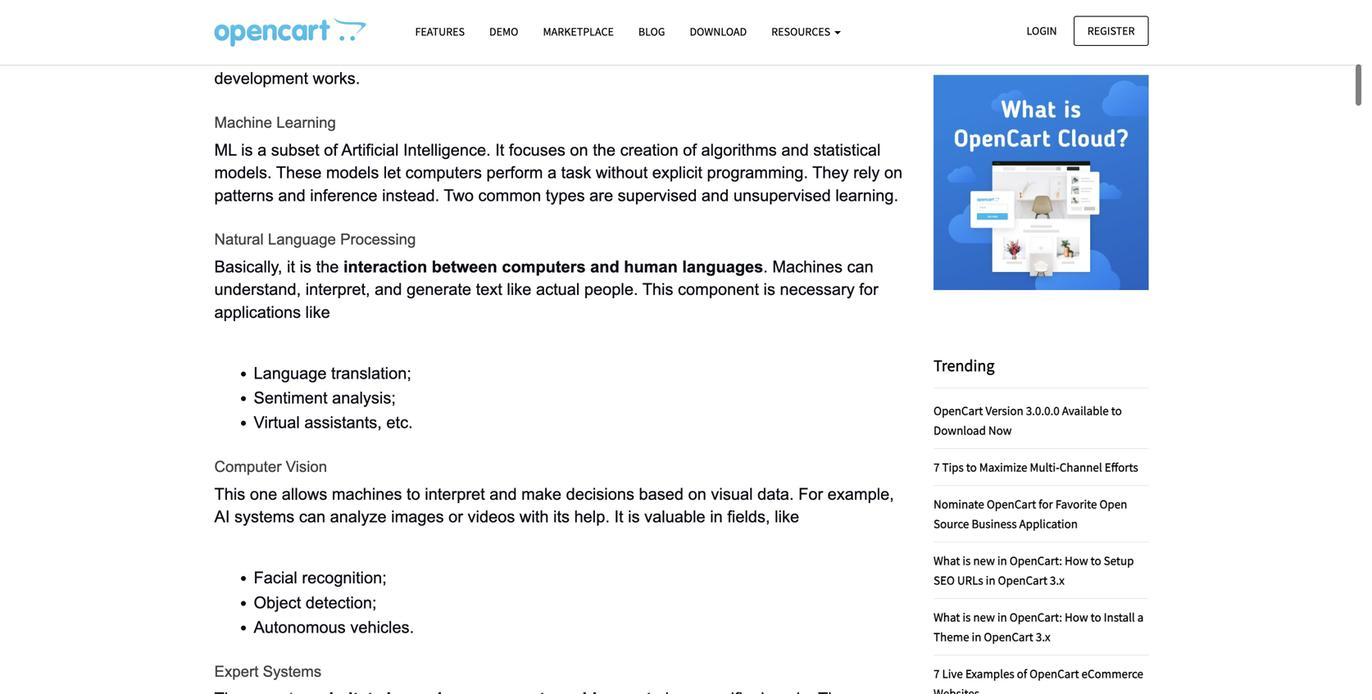 Task type: locate. For each thing, give the bounding box(es) containing it.
0 vertical spatial new
[[974, 553, 995, 569]]

0 vertical spatial how
[[1065, 553, 1089, 569]]

1 horizontal spatial the
[[362, 47, 385, 65]]

. left machines
[[764, 258, 768, 276]]

computers inside ml is a subset of artificial intelligence. it focuses on the creation of algorithms and statistical models. these models let computers perform a task without explicit programming. they rely on patterns and inference instead. two common types are supervised and unsupervised learning.
[[406, 164, 482, 182]]

for up application
[[1039, 496, 1053, 512]]

without
[[596, 164, 648, 182]]

is
[[241, 141, 253, 159], [300, 258, 312, 276], [764, 281, 776, 299], [628, 508, 640, 526], [963, 553, 971, 569], [963, 610, 971, 625]]

new for urls
[[974, 553, 995, 569]]

1 vertical spatial what
[[934, 610, 961, 625]]

is up urls
[[963, 553, 971, 569]]

. down marketplace link
[[570, 47, 575, 65]]

is down based
[[628, 508, 640, 526]]

explicit
[[653, 164, 703, 182]]

0 horizontal spatial it
[[495, 141, 505, 159]]

opencart down "trending"
[[934, 403, 983, 418]]

let
[[384, 164, 401, 182]]

to right reading
[[681, 47, 695, 65]]

version
[[986, 403, 1024, 418]]

0 vertical spatial the
[[362, 47, 385, 65]]

what up the seo
[[934, 553, 961, 569]]

new down urls
[[974, 610, 995, 625]]

1 horizontal spatial a
[[548, 164, 557, 182]]

opencart: down what is new in opencart: how to setup seo urls in opencart 3.x
[[1010, 610, 1063, 625]]

0 vertical spatial like
[[507, 281, 532, 299]]

1 horizontal spatial on
[[688, 485, 707, 503]]

example,
[[828, 485, 894, 503]]

1 horizontal spatial ai
[[554, 47, 570, 65]]

how inside what is new in opencart: how to install a theme in opencart 3.x
[[1065, 610, 1089, 625]]

autonomous
[[254, 619, 346, 637]]

interpret,
[[306, 281, 370, 299]]

0 horizontal spatial computers
[[406, 164, 482, 182]]

opencart up what is new in opencart: how to install a theme in opencart 3.x link
[[998, 573, 1048, 588]]

how inside what is new in opencart: how to setup seo urls in opencart 3.x
[[1065, 553, 1089, 569]]

opencart up business
[[987, 496, 1037, 512]]

actual
[[536, 281, 580, 299]]

1 horizontal spatial it
[[615, 508, 624, 526]]

1 vertical spatial download
[[934, 423, 986, 438]]

is down machines
[[764, 281, 776, 299]]

.
[[570, 47, 575, 65], [764, 258, 768, 276]]

to left install
[[1091, 610, 1102, 625]]

for inside . machines can understand, interpret, and generate text like actual people. this component is necessary for applications like
[[860, 281, 879, 299]]

and
[[782, 141, 809, 159], [278, 186, 306, 204], [702, 186, 729, 204], [591, 258, 620, 276], [375, 281, 402, 299], [490, 485, 517, 503]]

1 how from the top
[[1065, 553, 1089, 569]]

this one allows machines to interpret and make decisions based on visual data. for example, ai systems can analyze images or videos with its help. it is valuable in fields, like
[[214, 485, 898, 526]]

0 vertical spatial a
[[258, 141, 267, 159]]

3.x inside what is new in opencart: how to setup seo urls in opencart 3.x
[[1050, 573, 1065, 588]]

0 horizontal spatial the
[[316, 258, 339, 276]]

help.
[[574, 508, 610, 526]]

the left main
[[362, 47, 385, 65]]

0 horizontal spatial like
[[306, 303, 330, 321]]

0 horizontal spatial this
[[214, 485, 245, 503]]

allows
[[282, 485, 327, 503]]

2 vertical spatial the
[[316, 258, 339, 276]]

for right necessary
[[860, 281, 879, 299]]

for
[[799, 485, 823, 503]]

2 7 from the top
[[934, 666, 940, 682]]

can up necessary
[[848, 258, 874, 276]]

like down interpret,
[[306, 303, 330, 321]]

0 horizontal spatial .
[[570, 47, 575, 65]]

2 opencart: from the top
[[1010, 610, 1063, 625]]

component
[[678, 281, 759, 299]]

to right available
[[1112, 403, 1122, 418]]

supervised
[[618, 186, 697, 204]]

1 vertical spatial can
[[299, 508, 326, 526]]

resources link
[[759, 17, 854, 46]]

a
[[258, 141, 267, 159], [548, 164, 557, 182], [1138, 610, 1144, 625]]

like right text
[[507, 281, 532, 299]]

decisions
[[566, 485, 635, 503]]

it inside this one allows machines to interpret and make decisions based on visual data. for example, ai systems can analyze images or videos with its help. it is valuable in fields, like
[[615, 508, 624, 526]]

systems
[[263, 663, 322, 680]]

on inside this one allows machines to interpret and make decisions based on visual data. for example, ai systems can analyze images or videos with its help. it is valuable in fields, like
[[688, 485, 707, 503]]

opencart: inside what is new in opencart: how to setup seo urls in opencart 3.x
[[1010, 553, 1063, 569]]

it right help.
[[615, 508, 624, 526]]

two
[[444, 186, 474, 204]]

download up tips in the right of the page
[[934, 423, 986, 438]]

theme
[[934, 629, 970, 645]]

download up understand
[[690, 24, 747, 39]]

0 vertical spatial for
[[860, 281, 879, 299]]

what up theme
[[934, 610, 961, 625]]

unsupervised
[[734, 186, 831, 204]]

0 horizontal spatial ai
[[214, 508, 230, 526]]

language up it
[[268, 231, 336, 248]]

1 horizontal spatial like
[[507, 281, 532, 299]]

0 vertical spatial it
[[495, 141, 505, 159]]

facial
[[254, 569, 298, 587]]

to left the setup
[[1091, 553, 1102, 569]]

2 how from the top
[[1065, 610, 1089, 625]]

1 vertical spatial .
[[764, 258, 768, 276]]

new
[[974, 553, 995, 569], [974, 610, 995, 625]]

1 horizontal spatial download
[[934, 423, 986, 438]]

2 horizontal spatial like
[[775, 508, 800, 526]]

common
[[479, 186, 541, 204]]

is right ml
[[241, 141, 253, 159]]

1 vertical spatial it
[[615, 508, 624, 526]]

7
[[934, 459, 940, 475], [934, 666, 940, 682]]

it
[[287, 258, 295, 276]]

on up 'valuable'
[[688, 485, 707, 503]]

in down visual
[[710, 508, 723, 526]]

on right rely
[[885, 164, 903, 182]]

1 opencart: from the top
[[1010, 553, 1063, 569]]

0 vertical spatial .
[[570, 47, 575, 65]]

in right urls
[[986, 573, 996, 588]]

opencart inside nominate opencart for favorite open source business application
[[987, 496, 1037, 512]]

0 vertical spatial 7
[[934, 459, 940, 475]]

it up perform
[[495, 141, 505, 159]]

what is new in opencart: how to setup seo urls in opencart 3.x
[[934, 553, 1134, 588]]

1 vertical spatial 3.x
[[1036, 629, 1051, 645]]

noda image
[[934, 0, 1149, 58]]

how left the setup
[[1065, 553, 1089, 569]]

types
[[546, 186, 585, 204]]

1 vertical spatial the
[[593, 141, 616, 159]]

1 horizontal spatial this
[[643, 281, 674, 299]]

3.x up 7 live examples of opencart ecommerce websites link
[[1036, 629, 1051, 645]]

with
[[520, 508, 549, 526]]

2 what from the top
[[934, 610, 961, 625]]

and down interaction
[[375, 281, 402, 299]]

what inside what is new in opencart: how to install a theme in opencart 3.x
[[934, 610, 961, 625]]

opencart: inside what is new in opencart: how to install a theme in opencart 3.x
[[1010, 610, 1063, 625]]

computers up actual
[[502, 258, 586, 276]]

multi-
[[1030, 459, 1060, 475]]

to inside opencart version 3.0.0.0 available to download now
[[1112, 403, 1122, 418]]

0 horizontal spatial for
[[860, 281, 879, 299]]

videos
[[468, 508, 515, 526]]

new up urls
[[974, 553, 995, 569]]

what
[[934, 553, 961, 569], [934, 610, 961, 625]]

of right the examples
[[1017, 666, 1028, 682]]

0 vertical spatial 3.x
[[1050, 573, 1065, 588]]

works.
[[313, 69, 360, 88]]

language translation; sentiment analysis; virtual assistants, etc.
[[254, 364, 413, 432]]

2 horizontal spatial the
[[593, 141, 616, 159]]

what inside what is new in opencart: how to setup seo urls in opencart 3.x
[[934, 553, 961, 569]]

1 vertical spatial how
[[1065, 610, 1089, 625]]

facial recognition; object detection; autonomous vehicles.
[[254, 569, 414, 637]]

what is new in opencart: how to install a theme in opencart 3.x
[[934, 610, 1144, 645]]

programming.
[[707, 164, 808, 182]]

of up explicit
[[683, 141, 697, 159]]

available
[[1063, 403, 1109, 418]]

. inside ". keep reading to understand how this development works."
[[570, 47, 575, 65]]

2 horizontal spatial a
[[1138, 610, 1144, 625]]

is inside ml is a subset of artificial intelligence. it focuses on the creation of algorithms and statistical models. these models let computers perform a task without explicit programming. they rely on patterns and inference instead. two common types are supervised and unsupervised learning.
[[241, 141, 253, 159]]

of down marketplace link
[[534, 47, 550, 65]]

1 vertical spatial for
[[1039, 496, 1053, 512]]

1 horizontal spatial for
[[1039, 496, 1053, 512]]

is inside what is new in opencart: how to install a theme in opencart 3.x
[[963, 610, 971, 625]]

opencart down what is new in opencart: how to install a theme in opencart 3.x
[[1030, 666, 1080, 682]]

on
[[570, 141, 588, 159], [885, 164, 903, 182], [688, 485, 707, 503]]

how left install
[[1065, 610, 1089, 625]]

a left task
[[548, 164, 557, 182]]

the up the without
[[593, 141, 616, 159]]

reading
[[622, 47, 677, 65]]

1 horizontal spatial can
[[848, 258, 874, 276]]

machine learning
[[214, 114, 340, 131]]

is up theme
[[963, 610, 971, 625]]

it inside ml is a subset of artificial intelligence. it focuses on the creation of algorithms and statistical models. these models let computers perform a task without explicit programming. they rely on patterns and inference instead. two common types are supervised and unsupervised learning.
[[495, 141, 505, 159]]

analysis;
[[332, 389, 396, 407]]

instead.
[[382, 186, 440, 204]]

1 vertical spatial language
[[254, 364, 327, 382]]

0 vertical spatial download
[[690, 24, 747, 39]]

focuses
[[509, 141, 566, 159]]

seo
[[934, 573, 955, 588]]

1 horizontal spatial .
[[764, 258, 768, 276]]

integrating artificial intelligence in e-commerce operations image
[[214, 17, 366, 47]]

0 vertical spatial what
[[934, 553, 961, 569]]

2 vertical spatial like
[[775, 508, 800, 526]]

1 vertical spatial ai
[[214, 508, 230, 526]]

new inside what is new in opencart: how to setup seo urls in opencart 3.x
[[974, 553, 995, 569]]

1 new from the top
[[974, 553, 995, 569]]

can down 'allows'
[[299, 508, 326, 526]]

to inside what is new in opencart: how to install a theme in opencart 3.x
[[1091, 610, 1102, 625]]

a inside what is new in opencart: how to install a theme in opencart 3.x
[[1138, 610, 1144, 625]]

recognition;
[[302, 569, 387, 587]]

a up models.
[[258, 141, 267, 159]]

and up people.
[[591, 258, 620, 276]]

this down computer
[[214, 485, 245, 503]]

1 vertical spatial like
[[306, 303, 330, 321]]

opencart:
[[1010, 553, 1063, 569], [1010, 610, 1063, 625]]

in right theme
[[972, 629, 982, 645]]

3.x up what is new in opencart: how to install a theme in opencart 3.x
[[1050, 573, 1065, 588]]

7 left live
[[934, 666, 940, 682]]

. inside . machines can understand, interpret, and generate text like actual people. this component is necessary for applications like
[[764, 258, 768, 276]]

what for what is new in opencart: how to install a theme in opencart 3.x
[[934, 610, 961, 625]]

nominate opencart for favorite open source business application
[[934, 496, 1128, 532]]

0 vertical spatial opencart:
[[1010, 553, 1063, 569]]

like down data.
[[775, 508, 800, 526]]

make
[[522, 485, 562, 503]]

opencart inside opencart version 3.0.0.0 available to download now
[[934, 403, 983, 418]]

1 what from the top
[[934, 553, 961, 569]]

urls
[[958, 573, 984, 588]]

7 left tips in the right of the page
[[934, 459, 940, 475]]

this inside . machines can understand, interpret, and generate text like actual people. this component is necessary for applications like
[[643, 281, 674, 299]]

download
[[690, 24, 747, 39], [934, 423, 986, 438]]

in inside this one allows machines to interpret and make decisions based on visual data. for example, ai systems can analyze images or videos with its help. it is valuable in fields, like
[[710, 508, 723, 526]]

learning
[[277, 114, 336, 131]]

. for main components of ai
[[570, 47, 575, 65]]

3.x inside what is new in opencart: how to install a theme in opencart 3.x
[[1036, 629, 1051, 645]]

subset
[[271, 141, 320, 159]]

to up images at bottom left
[[407, 485, 420, 503]]

2 vertical spatial on
[[688, 485, 707, 503]]

opencart: for theme
[[1010, 610, 1063, 625]]

0 vertical spatial computers
[[406, 164, 482, 182]]

of
[[534, 47, 550, 65], [324, 141, 338, 159], [683, 141, 697, 159], [1017, 666, 1028, 682]]

1 7 from the top
[[934, 459, 940, 475]]

1 vertical spatial 7
[[934, 666, 940, 682]]

and up the programming. in the right of the page
[[782, 141, 809, 159]]

we
[[267, 47, 288, 65]]

expert
[[214, 663, 259, 680]]

or
[[449, 508, 463, 526]]

new inside what is new in opencart: how to install a theme in opencart 3.x
[[974, 610, 995, 625]]

can inside . machines can understand, interpret, and generate text like actual people. this component is necessary for applications like
[[848, 258, 874, 276]]

login
[[1027, 23, 1057, 38]]

and down explicit
[[702, 186, 729, 204]]

the up interpret,
[[316, 258, 339, 276]]

tips
[[943, 459, 964, 475]]

0 horizontal spatial can
[[299, 508, 326, 526]]

install
[[1104, 610, 1135, 625]]

ai inside this one allows machines to interpret and make decisions based on visual data. for example, ai systems can analyze images or videos with its help. it is valuable in fields, like
[[214, 508, 230, 526]]

and up videos
[[490, 485, 517, 503]]

source
[[934, 516, 970, 532]]

and down these
[[278, 186, 306, 204]]

1 vertical spatial on
[[885, 164, 903, 182]]

between
[[432, 258, 498, 276]]

learning.
[[836, 186, 899, 204]]

on up task
[[570, 141, 588, 159]]

1 vertical spatial opencart:
[[1010, 610, 1063, 625]]

3.x for setup
[[1050, 573, 1065, 588]]

2 vertical spatial a
[[1138, 610, 1144, 625]]

7 for 7 live examples of opencart ecommerce websites
[[934, 666, 940, 682]]

download inside opencart version 3.0.0.0 available to download now
[[934, 423, 986, 438]]

it
[[495, 141, 505, 159], [615, 508, 624, 526]]

to inside ". keep reading to understand how this development works."
[[681, 47, 695, 65]]

this
[[643, 281, 674, 299], [214, 485, 245, 503]]

opencart up the examples
[[984, 629, 1034, 645]]

language inside language translation; sentiment analysis; virtual assistants, etc.
[[254, 364, 327, 382]]

language up sentiment
[[254, 364, 327, 382]]

this down human
[[643, 281, 674, 299]]

1 vertical spatial new
[[974, 610, 995, 625]]

1 vertical spatial this
[[214, 485, 245, 503]]

computers down intelligence.
[[406, 164, 482, 182]]

interpret
[[425, 485, 485, 503]]

a right install
[[1138, 610, 1144, 625]]

models
[[326, 164, 379, 182]]

visual
[[711, 485, 753, 503]]

1 vertical spatial computers
[[502, 258, 586, 276]]

2 horizontal spatial on
[[885, 164, 903, 182]]

0 vertical spatial on
[[570, 141, 588, 159]]

0 vertical spatial this
[[643, 281, 674, 299]]

to inside what is new in opencart: how to setup seo urls in opencart 3.x
[[1091, 553, 1102, 569]]

to right tips in the right of the page
[[967, 459, 977, 475]]

0 vertical spatial can
[[848, 258, 874, 276]]

0 vertical spatial ai
[[554, 47, 570, 65]]

7 tips to maximize multi-channel efforts
[[934, 459, 1139, 475]]

ai down marketplace link
[[554, 47, 570, 65]]

ml is a subset of artificial intelligence. it focuses on the creation of algorithms and statistical models. these models let computers perform a task without explicit programming. they rely on patterns and inference instead. two common types are supervised and unsupervised learning.
[[214, 141, 908, 204]]

is inside this one allows machines to interpret and make decisions based on visual data. for example, ai systems can analyze images or videos with its help. it is valuable in fields, like
[[628, 508, 640, 526]]

2 new from the top
[[974, 610, 995, 625]]

ai left systems
[[214, 508, 230, 526]]

fields,
[[728, 508, 770, 526]]

opencart: down application
[[1010, 553, 1063, 569]]

7 inside 7 live examples of opencart ecommerce websites
[[934, 666, 940, 682]]

3.x for install
[[1036, 629, 1051, 645]]

computer vision
[[214, 458, 327, 476]]



Task type: describe. For each thing, give the bounding box(es) containing it.
this inside this one allows machines to interpret and make decisions based on visual data. for example, ai systems can analyze images or videos with its help. it is valuable in fields, like
[[214, 485, 245, 503]]

favorite
[[1056, 496, 1098, 512]]

new for theme
[[974, 610, 995, 625]]

natural language processing
[[214, 231, 416, 248]]

marketplace link
[[531, 17, 626, 46]]

generate
[[407, 281, 472, 299]]

how
[[786, 47, 816, 65]]

demo link
[[477, 17, 531, 46]]

keep
[[579, 47, 618, 65]]

blog link
[[626, 17, 678, 46]]

for inside nominate opencart for favorite open source business application
[[1039, 496, 1053, 512]]

gathered
[[293, 47, 358, 65]]

images
[[391, 508, 444, 526]]

this
[[821, 47, 846, 65]]

to inside this one allows machines to interpret and make decisions based on visual data. for example, ai systems can analyze images or videos with its help. it is valuable in fields, like
[[407, 485, 420, 503]]

vision
[[286, 458, 327, 476]]

0 horizontal spatial download
[[690, 24, 747, 39]]

these
[[276, 164, 322, 182]]

like inside this one allows machines to interpret and make decisions based on visual data. for example, ai systems can analyze images or videos with its help. it is valuable in fields, like
[[775, 508, 800, 526]]

languages
[[683, 258, 764, 276]]

. machines can understand, interpret, and generate text like actual people. this component is necessary for applications like
[[214, 258, 883, 321]]

systems
[[234, 508, 295, 526]]

maximize
[[980, 459, 1028, 475]]

perform
[[487, 164, 543, 182]]

0 horizontal spatial a
[[258, 141, 267, 159]]

of inside 7 live examples of opencart ecommerce websites
[[1017, 666, 1028, 682]]

virtual
[[254, 414, 300, 432]]

the for like
[[316, 258, 339, 276]]

its
[[554, 508, 570, 526]]

valuable
[[645, 508, 706, 526]]

below, we gathered the main components of ai
[[214, 47, 570, 65]]

basically,
[[214, 258, 282, 276]]

how for install
[[1065, 610, 1089, 625]]

natural
[[214, 231, 264, 248]]

models.
[[214, 164, 272, 182]]

expert systems
[[214, 663, 322, 680]]

inference
[[310, 186, 378, 204]]

0 vertical spatial language
[[268, 231, 336, 248]]

human
[[624, 258, 678, 276]]

opencart cloud image
[[934, 75, 1149, 290]]

detection;
[[306, 594, 377, 612]]

is right it
[[300, 258, 312, 276]]

now
[[989, 423, 1012, 438]]

and inside this one allows machines to interpret and make decisions based on visual data. for example, ai systems can analyze images or videos with its help. it is valuable in fields, like
[[490, 485, 517, 503]]

. for interaction between computers and human languages
[[764, 258, 768, 276]]

necessary
[[780, 281, 855, 299]]

live
[[943, 666, 963, 682]]

opencart: for urls
[[1010, 553, 1063, 569]]

0 horizontal spatial on
[[570, 141, 588, 159]]

what for what is new in opencart: how to setup seo urls in opencart 3.x
[[934, 553, 961, 569]]

how for setup
[[1065, 553, 1089, 569]]

machines
[[332, 485, 402, 503]]

register link
[[1074, 16, 1149, 46]]

is inside . machines can understand, interpret, and generate text like actual people. this component is necessary for applications like
[[764, 281, 776, 299]]

are
[[590, 186, 613, 204]]

1 vertical spatial a
[[548, 164, 557, 182]]

demo
[[490, 24, 519, 39]]

and inside . machines can understand, interpret, and generate text like actual people. this component is necessary for applications like
[[375, 281, 402, 299]]

7 live examples of opencart ecommerce websites
[[934, 666, 1144, 695]]

vehicles.
[[350, 619, 414, 637]]

3.0.0.0
[[1026, 403, 1060, 418]]

patterns
[[214, 186, 274, 204]]

analyze
[[330, 508, 387, 526]]

etc.
[[387, 414, 413, 432]]

download link
[[678, 17, 759, 46]]

opencart version 3.0.0.0 available to download now
[[934, 403, 1122, 438]]

1 horizontal spatial computers
[[502, 258, 586, 276]]

application
[[1020, 516, 1078, 532]]

artificial
[[341, 141, 399, 159]]

machines
[[773, 258, 843, 276]]

features
[[415, 24, 465, 39]]

7 live examples of opencart ecommerce websites link
[[934, 666, 1144, 695]]

translation;
[[331, 364, 412, 382]]

one
[[250, 485, 277, 503]]

in down business
[[998, 553, 1008, 569]]

setup
[[1104, 553, 1134, 569]]

features link
[[403, 17, 477, 46]]

opencart inside what is new in opencart: how to install a theme in opencart 3.x
[[984, 629, 1034, 645]]

ecommerce
[[1082, 666, 1144, 682]]

7 for 7 tips to maximize multi-channel efforts
[[934, 459, 940, 475]]

data.
[[758, 485, 794, 503]]

of up the models
[[324, 141, 338, 159]]

opencart inside what is new in opencart: how to setup seo urls in opencart 3.x
[[998, 573, 1048, 588]]

processing
[[340, 231, 416, 248]]

main
[[389, 47, 428, 65]]

sentiment
[[254, 389, 328, 407]]

. keep reading to understand how this development works.
[[214, 47, 851, 88]]

channel
[[1060, 459, 1103, 475]]

basically, it is the interaction between computers and human languages
[[214, 258, 764, 276]]

interaction
[[344, 258, 427, 276]]

algorithms
[[702, 141, 777, 159]]

components
[[432, 47, 530, 65]]

business
[[972, 516, 1017, 532]]

can inside this one allows machines to interpret and make decisions based on visual data. for example, ai systems can analyze images or videos with its help. it is valuable in fields, like
[[299, 508, 326, 526]]

computer
[[214, 458, 282, 476]]

the for works.
[[362, 47, 385, 65]]

opencart inside 7 live examples of opencart ecommerce websites
[[1030, 666, 1080, 682]]

in down what is new in opencart: how to setup seo urls in opencart 3.x
[[998, 610, 1008, 625]]

the inside ml is a subset of artificial intelligence. it focuses on the creation of algorithms and statistical models. these models let computers perform a task without explicit programming. they rely on patterns and inference instead. two common types are supervised and unsupervised learning.
[[593, 141, 616, 159]]

people.
[[585, 281, 638, 299]]

below,
[[214, 47, 263, 65]]

websites
[[934, 686, 980, 695]]

examples
[[966, 666, 1015, 682]]

is inside what is new in opencart: how to setup seo urls in opencart 3.x
[[963, 553, 971, 569]]



Task type: vqa. For each thing, say whether or not it's contained in the screenshot.


